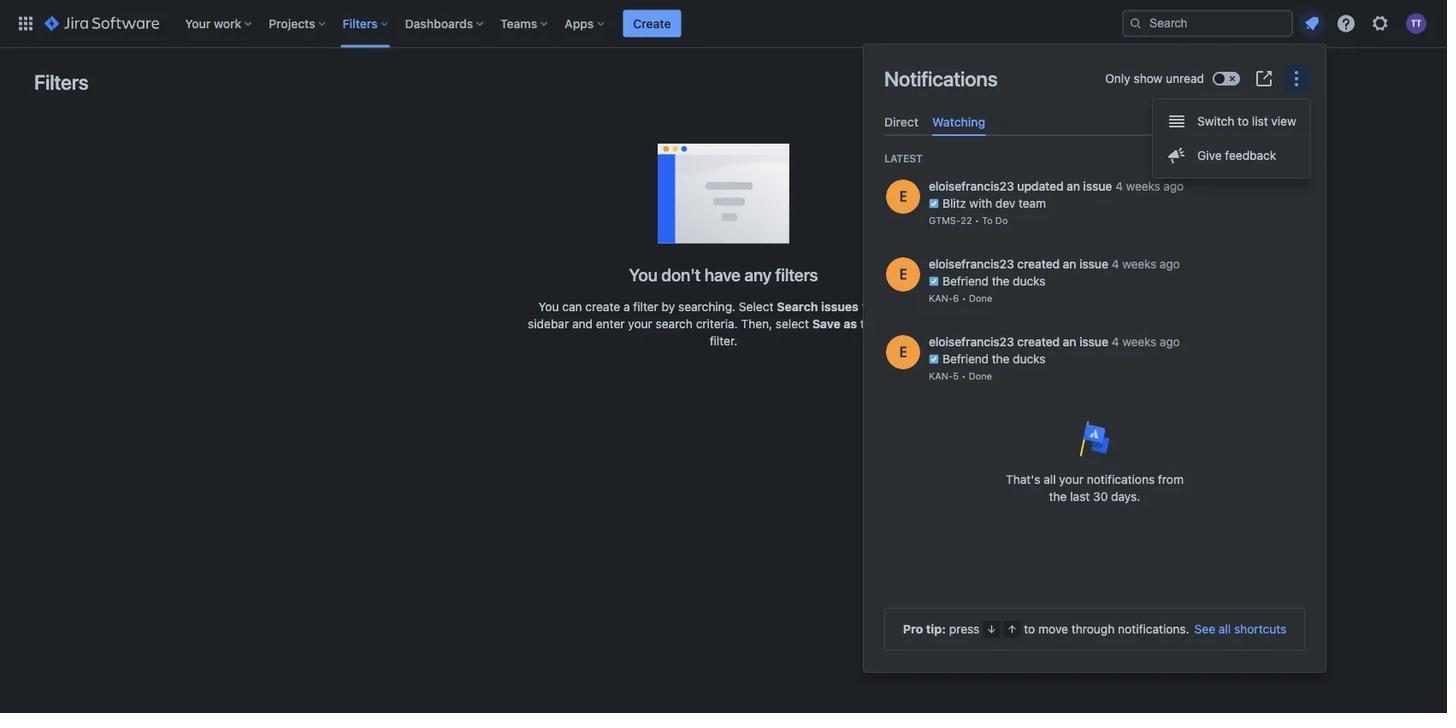 Task type: locate. For each thing, give the bounding box(es) containing it.
eloisefrancis23 image
[[886, 180, 921, 214], [886, 258, 921, 292]]

eloisefrancis23 image
[[886, 336, 921, 370]]

eloisefrancis23 image up eloisefrancis23 image
[[886, 258, 921, 292]]

all
[[1044, 473, 1056, 487], [1219, 622, 1231, 637]]

0 vertical spatial from
[[862, 300, 888, 314]]

select
[[776, 317, 809, 331]]

tab list inside notifications dialog
[[878, 108, 1313, 136]]

1 horizontal spatial a
[[913, 317, 920, 331]]

0 horizontal spatial create
[[586, 300, 620, 314]]

you can create a filter by searching. select search issues
[[539, 300, 859, 314]]

appswitcher icon image
[[15, 13, 36, 34]]

the left last
[[1050, 490, 1067, 504]]

pro
[[903, 622, 924, 637]]

see all shortcuts button
[[1195, 621, 1287, 638]]

last
[[1071, 490, 1090, 504]]

a left 'filter'
[[624, 300, 630, 314]]

0 vertical spatial the
[[891, 300, 909, 314]]

0 vertical spatial eloisefrancis23 image
[[886, 180, 921, 214]]

more image
[[1287, 68, 1307, 89]]

projects button
[[264, 10, 333, 37]]

tab list containing direct
[[878, 108, 1313, 136]]

1 eloisefrancis23 image from the top
[[886, 180, 921, 214]]

all right the see
[[1219, 622, 1231, 637]]

from inside that's all your notifications from the last 30 days.
[[1158, 473, 1184, 487]]

give feedback button
[[1153, 139, 1311, 173]]

shortcuts
[[1235, 622, 1287, 637]]

you for you can create a filter by searching. select search issues
[[539, 300, 559, 314]]

filters right projects popup button
[[343, 16, 378, 30]]

work
[[214, 16, 241, 30]]

1 vertical spatial all
[[1219, 622, 1231, 637]]

notifications
[[885, 67, 998, 91]]

a
[[624, 300, 630, 314], [913, 317, 920, 331]]

0 vertical spatial filters
[[343, 16, 378, 30]]

all inside that's all your notifications from the last 30 days.
[[1044, 473, 1056, 487]]

apps
[[565, 16, 594, 30]]

to inside notifications dialog
[[1024, 622, 1036, 637]]

1 horizontal spatial from
[[1158, 473, 1184, 487]]

1 horizontal spatial to
[[1024, 622, 1036, 637]]

the up eloisefrancis23 image
[[891, 300, 909, 314]]

save
[[813, 317, 841, 331]]

searching.
[[679, 300, 736, 314]]

from right notifications
[[1158, 473, 1184, 487]]

teams button
[[496, 10, 555, 37]]

0 vertical spatial all
[[1044, 473, 1056, 487]]

0 horizontal spatial all
[[1044, 473, 1056, 487]]

filters
[[343, 16, 378, 30], [34, 70, 88, 94]]

0 horizontal spatial from
[[862, 300, 888, 314]]

to
[[1238, 114, 1249, 128], [861, 317, 872, 331], [1024, 622, 1036, 637]]

create up "enter"
[[586, 300, 620, 314]]

1 horizontal spatial you
[[629, 264, 658, 284]]

0 horizontal spatial you
[[539, 300, 559, 314]]

0 horizontal spatial to
[[861, 317, 872, 331]]

you up the "sidebar"
[[539, 300, 559, 314]]

from right issues
[[862, 300, 888, 314]]

move
[[1039, 622, 1069, 637]]

1 vertical spatial eloisefrancis23 image
[[886, 258, 921, 292]]

you
[[629, 264, 658, 284], [539, 300, 559, 314]]

filter
[[633, 300, 659, 314]]

2 vertical spatial to
[[1024, 622, 1036, 637]]

have
[[705, 264, 741, 284]]

press
[[950, 622, 980, 637]]

to inside to create a filter.
[[861, 317, 872, 331]]

to left list
[[1238, 114, 1249, 128]]

that's all your notifications from the last 30 days.
[[1006, 473, 1184, 504]]

create
[[586, 300, 620, 314], [875, 317, 910, 331]]

open notifications in a new tab image
[[1254, 68, 1275, 89]]

0 vertical spatial create
[[586, 300, 620, 314]]

1 horizontal spatial the
[[1050, 490, 1067, 504]]

notifications image
[[1302, 13, 1323, 34]]

see all shortcuts
[[1195, 622, 1287, 637]]

view
[[1272, 114, 1297, 128]]

filters down appswitcher icon
[[34, 70, 88, 94]]

eloisefrancis23 image down the latest
[[886, 180, 921, 214]]

your
[[185, 16, 211, 30]]

a up eloisefrancis23 image
[[913, 317, 920, 331]]

then,
[[741, 317, 773, 331]]

your down 'filter'
[[628, 317, 653, 331]]

unread
[[1166, 71, 1205, 86]]

your inside that's all your notifications from the last 30 days.
[[1060, 473, 1084, 487]]

your up last
[[1060, 473, 1084, 487]]

0 horizontal spatial filters
[[34, 70, 88, 94]]

0 vertical spatial to
[[1238, 114, 1249, 128]]

through
[[1072, 622, 1115, 637]]

all for that's
[[1044, 473, 1056, 487]]

1 vertical spatial from
[[1158, 473, 1184, 487]]

give feedback
[[1198, 148, 1277, 163]]

0 horizontal spatial a
[[624, 300, 630, 314]]

save as
[[813, 317, 857, 331]]

to right as
[[861, 317, 872, 331]]

tab list
[[878, 108, 1313, 136]]

group
[[1153, 99, 1311, 178]]

from inside from the sidebar and enter your search criteria. then, select
[[862, 300, 888, 314]]

that's
[[1006, 473, 1041, 487]]

filters button
[[338, 10, 395, 37]]

only show unread
[[1106, 71, 1205, 86]]

to inside button
[[1238, 114, 1249, 128]]

0 horizontal spatial your
[[628, 317, 653, 331]]

jira software image
[[44, 13, 159, 34], [44, 13, 159, 34]]

from
[[862, 300, 888, 314], [1158, 473, 1184, 487]]

1 horizontal spatial filters
[[343, 16, 378, 30]]

1 vertical spatial you
[[539, 300, 559, 314]]

1 horizontal spatial your
[[1060, 473, 1084, 487]]

your
[[628, 317, 653, 331], [1060, 473, 1084, 487]]

your work button
[[180, 10, 259, 37]]

your inside from the sidebar and enter your search criteria. then, select
[[628, 317, 653, 331]]

2 horizontal spatial to
[[1238, 114, 1249, 128]]

1 vertical spatial the
[[1050, 490, 1067, 504]]

to right arrow up image
[[1024, 622, 1036, 637]]

filters
[[776, 264, 818, 284]]

1 vertical spatial to
[[861, 317, 872, 331]]

show
[[1134, 71, 1163, 86]]

search
[[777, 300, 818, 314]]

you up 'filter'
[[629, 264, 658, 284]]

1 vertical spatial a
[[913, 317, 920, 331]]

group containing switch to list view
[[1153, 99, 1311, 178]]

all right "that's"
[[1044, 473, 1056, 487]]

can
[[562, 300, 582, 314]]

watching
[[933, 115, 986, 129]]

sidebar
[[528, 317, 569, 331]]

0 vertical spatial your
[[628, 317, 653, 331]]

criteria.
[[696, 317, 738, 331]]

banner
[[0, 0, 1448, 48]]

switch
[[1198, 114, 1235, 128]]

the
[[891, 300, 909, 314], [1050, 490, 1067, 504]]

help image
[[1336, 13, 1357, 34]]

1 vertical spatial create
[[875, 317, 910, 331]]

create up eloisefrancis23 image
[[875, 317, 910, 331]]

0 vertical spatial you
[[629, 264, 658, 284]]

filters inside dropdown button
[[343, 16, 378, 30]]

all inside see all shortcuts "button"
[[1219, 622, 1231, 637]]

1 vertical spatial your
[[1060, 473, 1084, 487]]

0 horizontal spatial the
[[891, 300, 909, 314]]

1 horizontal spatial create
[[875, 317, 910, 331]]

1 horizontal spatial all
[[1219, 622, 1231, 637]]



Task type: vqa. For each thing, say whether or not it's contained in the screenshot.
Add App icon
no



Task type: describe. For each thing, give the bounding box(es) containing it.
notifications.
[[1118, 622, 1190, 637]]

search
[[656, 317, 693, 331]]

feedback
[[1226, 148, 1277, 163]]

1 vertical spatial filters
[[34, 70, 88, 94]]

any
[[745, 264, 772, 284]]

filter.
[[710, 334, 738, 348]]

create inside to create a filter.
[[875, 317, 910, 331]]

your work
[[185, 16, 241, 30]]

search image
[[1129, 17, 1143, 30]]

by
[[662, 300, 675, 314]]

settings image
[[1371, 13, 1391, 34]]

issues
[[821, 300, 859, 314]]

dashboards
[[405, 16, 473, 30]]

dashboards button
[[400, 10, 490, 37]]

see
[[1195, 622, 1216, 637]]

pro tip: press
[[903, 622, 980, 637]]

to move through notifications.
[[1024, 622, 1190, 637]]

switch to list view
[[1198, 114, 1297, 128]]

create
[[633, 16, 671, 30]]

apps button
[[560, 10, 611, 37]]

tip:
[[926, 622, 946, 637]]

days.
[[1112, 490, 1141, 504]]

to for to create a filter.
[[861, 317, 872, 331]]

and
[[572, 317, 593, 331]]

the inside that's all your notifications from the last 30 days.
[[1050, 490, 1067, 504]]

0 vertical spatial a
[[624, 300, 630, 314]]

your profile and settings image
[[1407, 13, 1427, 34]]

banner containing your work
[[0, 0, 1448, 48]]

2 eloisefrancis23 image from the top
[[886, 258, 921, 292]]

30
[[1094, 490, 1108, 504]]

notifications dialog
[[864, 44, 1326, 673]]

only
[[1106, 71, 1131, 86]]

to create a filter.
[[710, 317, 920, 348]]

from the sidebar and enter your search criteria. then, select
[[528, 300, 909, 331]]

create button
[[623, 10, 681, 37]]

Search field
[[1123, 10, 1294, 37]]

list
[[1253, 114, 1269, 128]]

direct
[[885, 115, 919, 129]]

projects
[[269, 16, 315, 30]]

enter
[[596, 317, 625, 331]]

latest
[[885, 153, 923, 165]]

all for see
[[1219, 622, 1231, 637]]

select
[[739, 300, 774, 314]]

you don't have any filters
[[629, 264, 818, 284]]

to for to move through notifications.
[[1024, 622, 1036, 637]]

you for you don't have any filters
[[629, 264, 658, 284]]

switch to list view button
[[1153, 104, 1311, 139]]

the inside from the sidebar and enter your search criteria. then, select
[[891, 300, 909, 314]]

as
[[844, 317, 857, 331]]

notifications
[[1087, 473, 1155, 487]]

arrow up image
[[1006, 623, 1019, 637]]

don't
[[662, 264, 701, 284]]

arrow down image
[[985, 623, 999, 637]]

a inside to create a filter.
[[913, 317, 920, 331]]

give
[[1198, 148, 1222, 163]]

teams
[[501, 16, 537, 30]]

primary element
[[10, 0, 1123, 47]]



